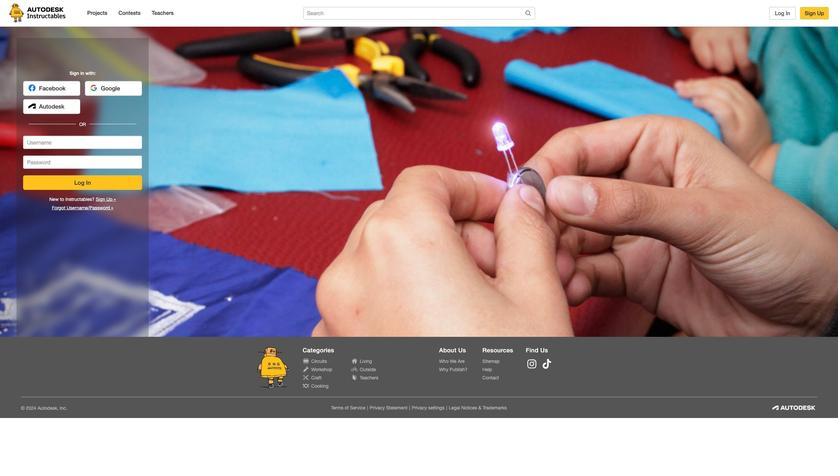 Task type: vqa. For each thing, say whether or not it's contained in the screenshot.
THE CATEGORY LIVING Icon
yes



Task type: describe. For each thing, give the bounding box(es) containing it.
category outside image
[[351, 366, 356, 371]]

Password password field
[[23, 156, 142, 169]]

instagram image
[[526, 358, 538, 370]]

category cooking image
[[303, 383, 307, 388]]

0 horizontal spatial autodesk image
[[28, 102, 36, 110]]

category teachers image
[[351, 375, 356, 379]]

tiktok image
[[541, 358, 553, 370]]

Username text field
[[23, 136, 142, 149]]

category living image
[[351, 358, 356, 363]]



Task type: locate. For each thing, give the bounding box(es) containing it.
Search search field
[[305, 9, 512, 18]]

category circuits image
[[303, 358, 307, 363]]

1 horizontal spatial autodesk image
[[771, 404, 817, 412]]

category workshop image
[[303, 366, 307, 371]]

1 vertical spatial autodesk image
[[771, 404, 817, 412]]

0 vertical spatial autodesk image
[[28, 102, 36, 110]]

facebook image
[[28, 84, 36, 92]]

autodesk image
[[28, 102, 36, 110], [771, 404, 817, 412]]

google image
[[90, 84, 98, 92]]

category craft image
[[303, 375, 307, 379]]



